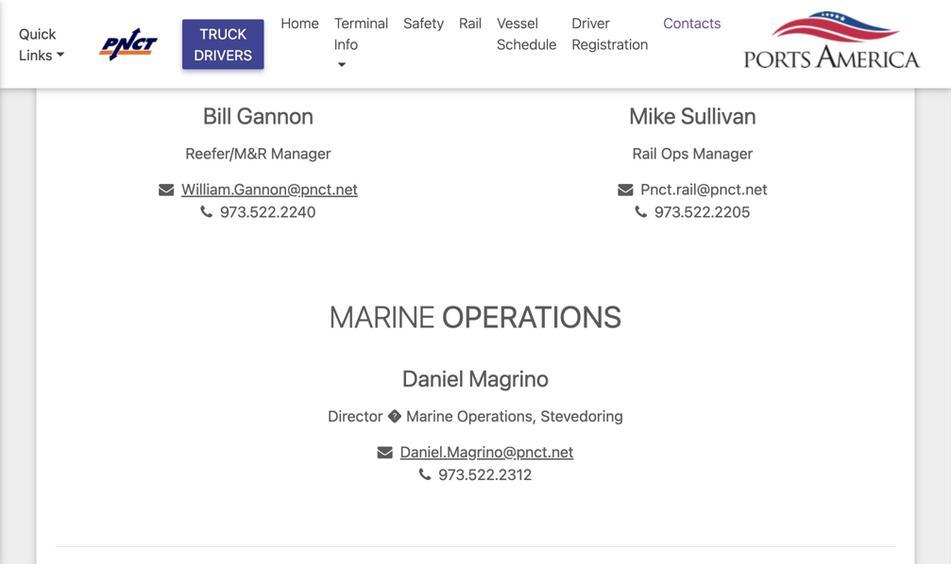 Task type: locate. For each thing, give the bounding box(es) containing it.
rail down 'driver'
[[570, 36, 629, 72]]

operations
[[636, 36, 816, 72], [442, 299, 622, 335]]

driver registration link
[[564, 5, 656, 62]]

daniel magrino
[[402, 365, 549, 392]]

manager
[[271, 145, 331, 163], [693, 145, 753, 163]]

links
[[19, 47, 52, 63]]

marine right � on the left bottom of page
[[406, 408, 453, 426]]

reefer/m&r manager
[[186, 145, 331, 163]]

phone image inside 973.522.2312 link
[[419, 468, 431, 483]]

0 vertical spatial rail
[[459, 15, 482, 31]]

0 horizontal spatial phone image
[[201, 205, 213, 220]]

envelope image inside william.gannon@pnct.net link
[[159, 182, 174, 197]]

registration
[[572, 36, 648, 52]]

mike
[[629, 102, 676, 129]]

0 vertical spatial marine
[[329, 299, 435, 335]]

0 horizontal spatial rail
[[459, 15, 482, 31]]

manager down sullivan
[[693, 145, 753, 163]]

0 vertical spatial envelope image
[[159, 182, 174, 197]]

phone image inside 973.522.2205 link
[[635, 205, 647, 220]]

envelope image
[[159, 182, 174, 197], [378, 445, 393, 460]]

2 horizontal spatial rail
[[632, 145, 657, 163]]

envelope image for marine
[[378, 445, 393, 460]]

william.gannon@pnct.net
[[181, 180, 358, 198]]

1 vertical spatial rail
[[570, 36, 629, 72]]

phone image down daniel.magrino@pnct.net link
[[419, 468, 431, 483]]

driver
[[572, 15, 610, 31]]

pnct.rail@pnct.net
[[641, 180, 768, 198]]

1 horizontal spatial operations
[[636, 36, 816, 72]]

phone image
[[201, 205, 213, 220], [635, 205, 647, 220], [419, 468, 431, 483]]

2 vertical spatial rail
[[632, 145, 657, 163]]

reefer/
[[170, 36, 281, 72]]

1 horizontal spatial manager
[[693, 145, 753, 163]]

operations down contacts
[[636, 36, 816, 72]]

rail for rail
[[459, 15, 482, 31]]

1 horizontal spatial rail
[[570, 36, 629, 72]]

2 horizontal spatial phone image
[[635, 205, 647, 220]]

marine
[[329, 299, 435, 335], [406, 408, 453, 426]]

1 vertical spatial envelope image
[[378, 445, 393, 460]]

contacts
[[663, 15, 721, 31]]

rail left ops
[[632, 145, 657, 163]]

1 horizontal spatial phone image
[[419, 468, 431, 483]]

0 vertical spatial operations
[[636, 36, 816, 72]]

0 horizontal spatial manager
[[271, 145, 331, 163]]

director � marine operations, stevedoring
[[328, 408, 623, 426]]

vessel
[[497, 15, 538, 31]]

rail operations
[[570, 36, 816, 72]]

m&r
[[281, 36, 346, 72]]

gannon
[[237, 102, 314, 129]]

1 vertical spatial operations
[[442, 299, 622, 335]]

envelope image for reefer/
[[159, 182, 174, 197]]

phone image down the pnct.rail@pnct.net link
[[635, 205, 647, 220]]

manager down gannon
[[271, 145, 331, 163]]

973.522.2205
[[655, 203, 750, 221]]

vessel schedule link
[[489, 5, 564, 62]]

0 horizontal spatial envelope image
[[159, 182, 174, 197]]

marine up daniel
[[329, 299, 435, 335]]

safety link
[[396, 5, 452, 41]]

operations up magrino
[[442, 299, 622, 335]]

marine operations
[[329, 299, 622, 335]]

rail link
[[452, 5, 489, 41]]

pnct.rail@pnct.net link
[[618, 180, 768, 198]]

973.522.2240 link
[[201, 203, 316, 221]]

envelope image inside daniel.magrino@pnct.net link
[[378, 445, 393, 460]]

2 manager from the left
[[693, 145, 753, 163]]

rail for rail ops manager
[[632, 145, 657, 163]]

1 horizontal spatial envelope image
[[378, 445, 393, 460]]

quick links link
[[19, 23, 81, 65]]

operations for marine operations
[[442, 299, 622, 335]]

sullivan
[[681, 102, 756, 129]]

phone image inside 973.522.2240 link
[[201, 205, 213, 220]]

rail
[[459, 15, 482, 31], [570, 36, 629, 72], [632, 145, 657, 163]]

973.522.2240
[[220, 203, 316, 221]]

phone image down william.gannon@pnct.net link
[[201, 205, 213, 220]]

director
[[328, 408, 383, 426]]

�
[[387, 408, 402, 426]]

rail right safety link
[[459, 15, 482, 31]]

0 horizontal spatial operations
[[442, 299, 622, 335]]

rail ops manager
[[632, 145, 753, 163]]



Task type: describe. For each thing, give the bounding box(es) containing it.
driver registration
[[572, 15, 648, 52]]

daniel.magrino@pnct.net
[[400, 443, 574, 461]]

1 vertical spatial marine
[[406, 408, 453, 426]]

home
[[281, 15, 319, 31]]

973.522.2312
[[439, 466, 532, 484]]

973.522.2205 link
[[635, 203, 750, 221]]

safety
[[403, 15, 444, 31]]

magrino
[[469, 365, 549, 392]]

daniel
[[402, 365, 464, 392]]

bill
[[203, 102, 232, 129]]

reefer/ m&r
[[170, 36, 346, 72]]

rail for rail operations
[[570, 36, 629, 72]]

973.522.2312 link
[[419, 466, 532, 484]]

1 manager from the left
[[271, 145, 331, 163]]

bill gannon
[[203, 102, 314, 129]]

operations,
[[457, 408, 537, 426]]

ops
[[661, 145, 689, 163]]

contacts link
[[656, 5, 729, 41]]

schedule
[[497, 36, 557, 52]]

mike sullivan
[[629, 102, 756, 129]]

vessel schedule
[[497, 15, 557, 52]]

quick
[[19, 25, 56, 42]]

quick links
[[19, 25, 56, 63]]

envelope image
[[618, 182, 633, 197]]

reefer/m&r
[[186, 145, 267, 163]]

william.gannon@pnct.net link
[[159, 180, 358, 198]]

operations for rail operations
[[636, 36, 816, 72]]

phone image for reefer/
[[201, 205, 213, 220]]

phone image for rail
[[635, 205, 647, 220]]

phone image for marine
[[419, 468, 431, 483]]

daniel.magrino@pnct.net link
[[378, 443, 574, 461]]

home link
[[273, 5, 327, 41]]

stevedoring
[[541, 408, 623, 426]]



Task type: vqa. For each thing, say whether or not it's contained in the screenshot.


